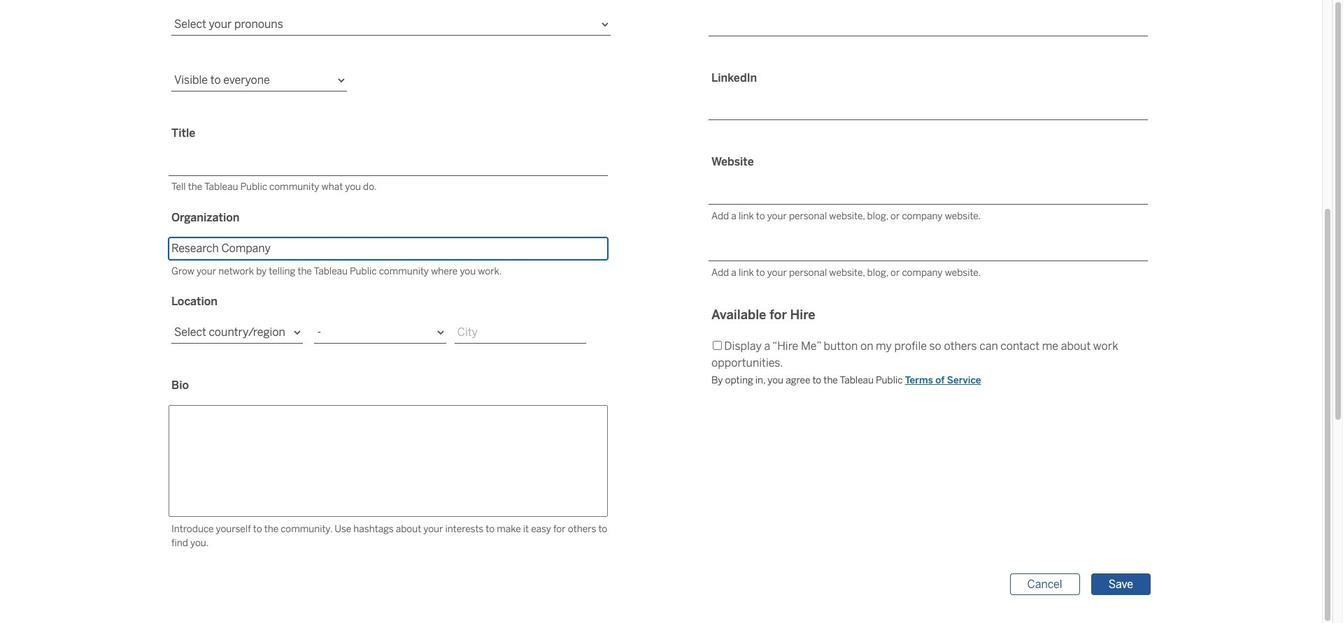 Task type: describe. For each thing, give the bounding box(es) containing it.
Organization field
[[169, 238, 608, 260]]

Facebook field
[[709, 13, 1148, 36]]

website2 field
[[709, 239, 1148, 262]]

City field
[[455, 322, 586, 344]]

Website field
[[709, 182, 1148, 205]]

avatar image
[[177, 136, 289, 248]]



Task type: vqa. For each thing, say whether or not it's contained in the screenshot.
Choose
no



Task type: locate. For each thing, give the bounding box(es) containing it.
dialog
[[0, 0, 1333, 624]]

None checkbox
[[713, 341, 722, 350]]

Title field
[[169, 153, 608, 176]]

Bio text field
[[169, 406, 608, 518]]

LinkedIn field
[[709, 98, 1148, 121]]



